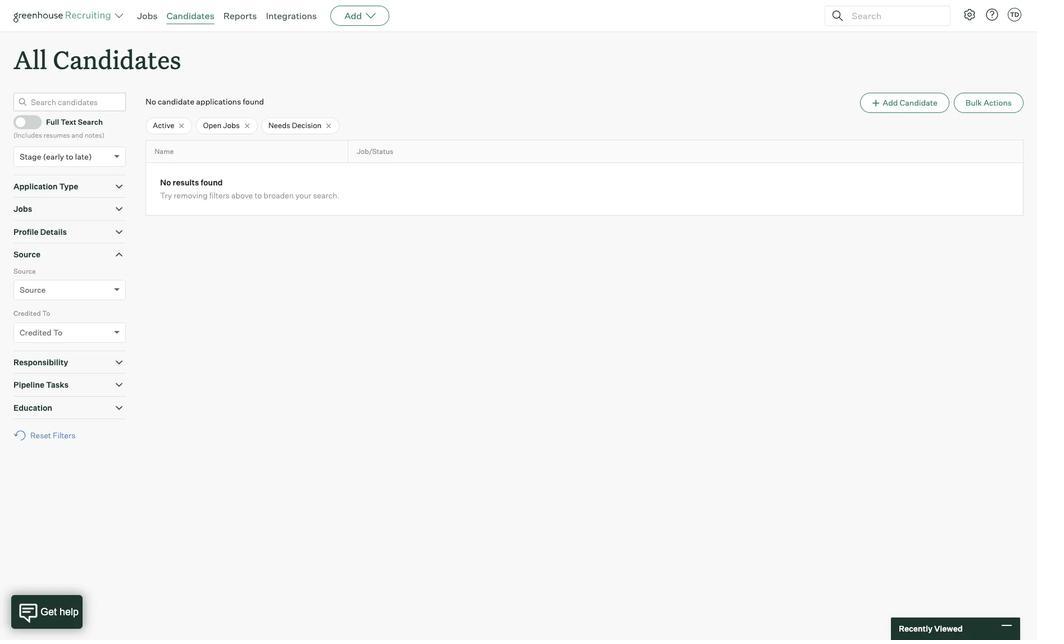 Task type: describe. For each thing, give the bounding box(es) containing it.
application
[[13, 181, 58, 191]]

td button
[[1008, 8, 1022, 21]]

add button
[[331, 6, 390, 26]]

all candidates
[[13, 43, 181, 76]]

profile details
[[13, 227, 67, 236]]

recently
[[899, 624, 933, 634]]

0 vertical spatial credited
[[13, 309, 41, 318]]

stage (early to late) option
[[20, 152, 92, 161]]

greenhouse recruiting image
[[13, 9, 115, 22]]

actions
[[984, 98, 1012, 107]]

open jobs
[[203, 121, 240, 130]]

jobs link
[[137, 10, 158, 21]]

integrations link
[[266, 10, 317, 21]]

removing
[[174, 191, 208, 200]]

candidates link
[[167, 10, 214, 21]]

late)
[[75, 152, 92, 161]]

all
[[13, 43, 47, 76]]

source for source element
[[13, 250, 41, 259]]

resumes
[[43, 131, 70, 139]]

reset
[[30, 431, 51, 440]]

td
[[1010, 11, 1020, 19]]

bulk
[[966, 98, 982, 107]]

notes)
[[85, 131, 104, 139]]

above
[[231, 191, 253, 200]]

add for add
[[345, 10, 362, 21]]

integrations
[[266, 10, 317, 21]]

add candidate
[[883, 98, 938, 107]]

configure image
[[963, 8, 977, 21]]

2 horizontal spatial jobs
[[223, 121, 240, 130]]

0 vertical spatial credited to
[[13, 309, 50, 318]]

broaden
[[264, 191, 294, 200]]

search.
[[313, 191, 340, 200]]

source for credited to element
[[13, 267, 36, 275]]

0 vertical spatial found
[[243, 97, 264, 106]]

details
[[40, 227, 67, 236]]

0 vertical spatial candidates
[[167, 10, 214, 21]]

pipeline
[[13, 380, 44, 390]]

no for no candidate applications found
[[146, 97, 156, 106]]

name
[[155, 147, 174, 156]]

add for add candidate
[[883, 98, 898, 107]]

open
[[203, 121, 222, 130]]

td button
[[1006, 6, 1024, 24]]

0 vertical spatial to
[[42, 309, 50, 318]]

add candidate link
[[860, 93, 950, 113]]

full text search (includes resumes and notes)
[[13, 117, 104, 139]]

reset filters button
[[13, 425, 81, 446]]

pipeline tasks
[[13, 380, 69, 390]]

bulk actions link
[[954, 93, 1024, 113]]

tasks
[[46, 380, 69, 390]]

try
[[160, 191, 172, 200]]

education
[[13, 403, 52, 412]]

stage
[[20, 152, 41, 161]]

0 horizontal spatial to
[[66, 152, 73, 161]]

filters
[[53, 431, 75, 440]]

0 horizontal spatial jobs
[[13, 204, 32, 214]]

no candidate applications found
[[146, 97, 264, 106]]



Task type: locate. For each thing, give the bounding box(es) containing it.
to
[[42, 309, 50, 318], [53, 327, 63, 337]]

0 horizontal spatial no
[[146, 97, 156, 106]]

needs
[[268, 121, 290, 130]]

filters
[[209, 191, 230, 200]]

1 vertical spatial to
[[53, 327, 63, 337]]

1 horizontal spatial found
[[243, 97, 264, 106]]

to up responsibility
[[53, 327, 63, 337]]

no
[[146, 97, 156, 106], [160, 178, 171, 187]]

and
[[72, 131, 83, 139]]

credited to down source element
[[13, 309, 50, 318]]

reports link
[[223, 10, 257, 21]]

0 horizontal spatial to
[[42, 309, 50, 318]]

recently viewed
[[899, 624, 963, 634]]

to inside no results found try removing filters above to broaden your search.
[[255, 191, 262, 200]]

1 vertical spatial credited to
[[20, 327, 63, 337]]

full
[[46, 117, 59, 126]]

add
[[345, 10, 362, 21], [883, 98, 898, 107]]

1 vertical spatial no
[[160, 178, 171, 187]]

applications
[[196, 97, 241, 106]]

found
[[243, 97, 264, 106], [201, 178, 223, 187]]

jobs
[[137, 10, 158, 21], [223, 121, 240, 130], [13, 204, 32, 214]]

1 vertical spatial candidates
[[53, 43, 181, 76]]

add inside popup button
[[345, 10, 362, 21]]

jobs up profile
[[13, 204, 32, 214]]

checkmark image
[[19, 118, 27, 125]]

reports
[[223, 10, 257, 21]]

no up try
[[160, 178, 171, 187]]

0 horizontal spatial found
[[201, 178, 223, 187]]

jobs left "candidates" link
[[137, 10, 158, 21]]

to
[[66, 152, 73, 161], [255, 191, 262, 200]]

to down source element
[[42, 309, 50, 318]]

1 vertical spatial jobs
[[223, 121, 240, 130]]

to left late)
[[66, 152, 73, 161]]

0 vertical spatial jobs
[[137, 10, 158, 21]]

text
[[61, 117, 76, 126]]

candidates
[[167, 10, 214, 21], [53, 43, 181, 76]]

jobs right open
[[223, 121, 240, 130]]

0 vertical spatial no
[[146, 97, 156, 106]]

1 horizontal spatial no
[[160, 178, 171, 187]]

1 vertical spatial to
[[255, 191, 262, 200]]

credited to
[[13, 309, 50, 318], [20, 327, 63, 337]]

source
[[13, 250, 41, 259], [13, 267, 36, 275], [20, 285, 46, 295]]

1 horizontal spatial to
[[255, 191, 262, 200]]

viewed
[[935, 624, 963, 634]]

2 vertical spatial source
[[20, 285, 46, 295]]

type
[[59, 181, 78, 191]]

job/status
[[357, 147, 394, 156]]

1 horizontal spatial jobs
[[137, 10, 158, 21]]

search
[[78, 117, 103, 126]]

1 vertical spatial add
[[883, 98, 898, 107]]

source element
[[13, 266, 126, 308]]

credited to element
[[13, 308, 126, 351]]

stage (early to late)
[[20, 152, 92, 161]]

credited down source element
[[13, 309, 41, 318]]

credited
[[13, 309, 41, 318], [20, 327, 52, 337]]

responsibility
[[13, 357, 68, 367]]

found inside no results found try removing filters above to broaden your search.
[[201, 178, 223, 187]]

no results found try removing filters above to broaden your search.
[[160, 178, 340, 200]]

decision
[[292, 121, 322, 130]]

bulk actions
[[966, 98, 1012, 107]]

1 vertical spatial source
[[13, 267, 36, 275]]

(early
[[43, 152, 64, 161]]

profile
[[13, 227, 38, 236]]

candidate
[[158, 97, 194, 106]]

reset filters
[[30, 431, 75, 440]]

0 horizontal spatial add
[[345, 10, 362, 21]]

credited up responsibility
[[20, 327, 52, 337]]

candidates right jobs link
[[167, 10, 214, 21]]

2 vertical spatial jobs
[[13, 204, 32, 214]]

to right above
[[255, 191, 262, 200]]

0 vertical spatial add
[[345, 10, 362, 21]]

no inside no results found try removing filters above to broaden your search.
[[160, 178, 171, 187]]

candidate
[[900, 98, 938, 107]]

active
[[153, 121, 175, 130]]

1 horizontal spatial to
[[53, 327, 63, 337]]

results
[[173, 178, 199, 187]]

candidates down jobs link
[[53, 43, 181, 76]]

found up filters
[[201, 178, 223, 187]]

your
[[296, 191, 311, 200]]

Search text field
[[849, 8, 940, 24]]

credited to up responsibility
[[20, 327, 63, 337]]

Search candidates field
[[13, 93, 126, 111]]

needs decision
[[268, 121, 322, 130]]

found right applications
[[243, 97, 264, 106]]

0 vertical spatial source
[[13, 250, 41, 259]]

0 vertical spatial to
[[66, 152, 73, 161]]

1 vertical spatial credited
[[20, 327, 52, 337]]

(includes
[[13, 131, 42, 139]]

1 horizontal spatial add
[[883, 98, 898, 107]]

no left candidate on the top of page
[[146, 97, 156, 106]]

1 vertical spatial found
[[201, 178, 223, 187]]

no for no results found try removing filters above to broaden your search.
[[160, 178, 171, 187]]

application type
[[13, 181, 78, 191]]



Task type: vqa. For each thing, say whether or not it's contained in the screenshot.
job
no



